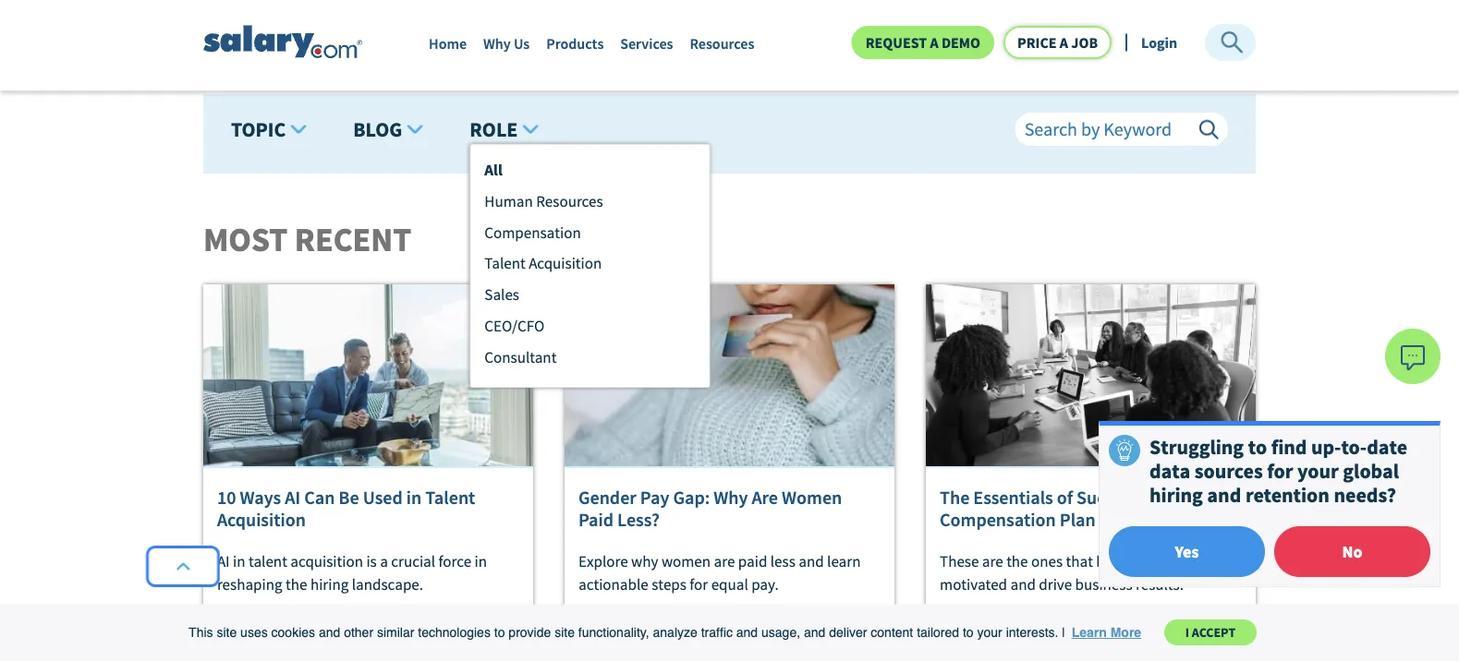Task type: describe. For each thing, give the bounding box(es) containing it.
i accept
[[1186, 625, 1236, 642]]

ai inside ai in talent acquisition is a crucial force in reshaping the hiring landscape.
[[217, 552, 230, 571]]

ones
[[1031, 552, 1063, 571]]

can
[[304, 487, 335, 510]]

i accept button
[[1165, 620, 1257, 646]]

the essentials of successful compensation plan management link
[[940, 487, 1242, 532]]

|
[[1062, 626, 1066, 641]]

and inside struggling to find up-to-date data sources for your global hiring and retention needs?
[[1207, 483, 1242, 508]]

blog
[[353, 117, 402, 142]]

10 ways ai can be used in talent acquisition image
[[203, 285, 533, 469]]

to inside struggling to find up-to-date data sources for your global hiring and retention needs?
[[1248, 434, 1267, 460]]

no button
[[1275, 527, 1431, 578]]

explore
[[579, 552, 628, 571]]

ways
[[240, 487, 281, 510]]

your inside cookieconsent dialog
[[977, 626, 1003, 641]]

results.
[[1136, 575, 1184, 595]]

ai in talent acquisition is a crucial force in reshaping the hiring landscape.
[[217, 552, 487, 595]]

that
[[1066, 552, 1093, 571]]

1 horizontal spatial to
[[963, 626, 974, 641]]

essentials
[[974, 487, 1053, 510]]

request a demo link
[[852, 26, 995, 59]]

usage,
[[762, 626, 800, 641]]

price a job link
[[1004, 26, 1112, 59]]

human
[[485, 191, 533, 211]]

landscape.
[[352, 575, 423, 595]]

request a demo
[[866, 33, 981, 52]]

0 vertical spatial why
[[483, 35, 511, 53]]

gender pay gap: why are women paid less? image
[[565, 285, 895, 469]]

0 vertical spatial acquisition
[[529, 254, 602, 273]]

salary.com image
[[203, 25, 362, 60]]

products link
[[546, 35, 604, 62]]

job
[[1072, 33, 1098, 52]]

steps
[[652, 575, 687, 595]]

us
[[514, 35, 530, 53]]

less?
[[618, 509, 660, 532]]

topic
[[231, 117, 286, 142]]

and left other
[[319, 626, 340, 641]]

pay
[[640, 487, 669, 510]]

this
[[189, 626, 213, 641]]

women
[[662, 552, 711, 571]]

1 site from the left
[[217, 626, 237, 641]]

gender pay gap: why are women paid less?
[[579, 487, 842, 532]]

home link
[[429, 35, 467, 62]]

a for request
[[930, 33, 939, 52]]

request
[[866, 33, 927, 52]]

crucial
[[391, 552, 435, 571]]

resources link
[[690, 35, 755, 62]]

equal
[[711, 575, 748, 595]]

management
[[1100, 509, 1204, 532]]

successful
[[1077, 487, 1160, 510]]

search image
[[1219, 30, 1245, 55]]

10 ways ai can be used in talent acquisition
[[217, 487, 475, 532]]

interests.
[[1006, 626, 1059, 641]]

recent
[[295, 219, 412, 261]]

2 site from the left
[[555, 626, 575, 641]]

0 vertical spatial resources
[[690, 35, 755, 53]]

gap:
[[673, 487, 710, 510]]

the essentials of successful compensation plan management
[[940, 487, 1204, 532]]

pay.
[[752, 575, 779, 595]]

hiring for and
[[1150, 483, 1203, 508]]

tailored
[[917, 626, 959, 641]]

cookieconsent dialog
[[0, 605, 1459, 662]]

10
[[217, 487, 236, 510]]

all
[[485, 160, 503, 179]]

paid
[[579, 509, 614, 532]]

used
[[363, 487, 403, 510]]

similar
[[377, 626, 414, 641]]

talent inside 10 ways ai can be used in talent acquisition
[[425, 487, 475, 510]]

search image
[[1199, 120, 1219, 140]]

reshaping
[[217, 575, 282, 595]]

find
[[1272, 434, 1307, 460]]

why
[[631, 552, 659, 571]]

a inside ai in talent acquisition is a crucial force in reshaping the hiring landscape.
[[380, 552, 388, 571]]

learn more button
[[1069, 620, 1144, 647]]

keep
[[1097, 552, 1128, 571]]

i
[[1186, 625, 1189, 642]]

the
[[940, 487, 970, 510]]

services link
[[620, 35, 673, 62]]

a for price
[[1060, 33, 1068, 52]]

login link
[[1142, 33, 1178, 52]]

be
[[339, 487, 359, 510]]

services
[[620, 35, 673, 53]]

cookies
[[271, 626, 315, 641]]

plan
[[1060, 509, 1096, 532]]

the inside these are the ones that keep employees motivated and drive business results.
[[1007, 552, 1028, 571]]

most
[[203, 219, 288, 261]]

acquisition
[[291, 552, 363, 571]]

these are the ones that keep employees motivated and drive business results.
[[940, 552, 1203, 595]]

global
[[1343, 459, 1399, 484]]

0 horizontal spatial compensation
[[485, 223, 581, 242]]

struggling to find up-to-date data sources for your global hiring and retention needs?
[[1150, 434, 1408, 508]]

0 horizontal spatial to
[[494, 626, 505, 641]]



Task type: locate. For each thing, give the bounding box(es) containing it.
in right used
[[406, 487, 422, 510]]

1 horizontal spatial hiring
[[1150, 483, 1203, 508]]

1 horizontal spatial why
[[714, 487, 748, 510]]

1 vertical spatial resources
[[536, 191, 603, 211]]

why left are
[[714, 487, 748, 510]]

and down "struggling"
[[1207, 483, 1242, 508]]

yes button
[[1109, 527, 1265, 578]]

women
[[782, 487, 842, 510]]

talent acquisition
[[485, 254, 602, 273]]

site right this
[[217, 626, 237, 641]]

0 vertical spatial ai
[[285, 487, 300, 510]]

for
[[1267, 459, 1293, 484], [690, 575, 708, 595]]

and left deliver
[[804, 626, 826, 641]]

products
[[546, 35, 604, 53]]

to right tailored
[[963, 626, 974, 641]]

are inside these are the ones that keep employees motivated and drive business results.
[[982, 552, 1003, 571]]

and inside these are the ones that keep employees motivated and drive business results.
[[1011, 575, 1036, 595]]

compensation
[[485, 223, 581, 242], [940, 509, 1056, 532]]

to left 'find'
[[1248, 434, 1267, 460]]

0 vertical spatial hiring
[[1150, 483, 1203, 508]]

resources
[[690, 35, 755, 53], [536, 191, 603, 211]]

0 horizontal spatial in
[[233, 552, 245, 571]]

demo
[[942, 33, 981, 52]]

these
[[940, 552, 979, 571]]

the left ones
[[1007, 552, 1028, 571]]

1 vertical spatial the
[[286, 575, 307, 595]]

uses
[[240, 626, 268, 641]]

talent up sales
[[485, 254, 526, 273]]

your left interests.
[[977, 626, 1003, 641]]

data
[[1150, 459, 1191, 484]]

up-
[[1312, 434, 1342, 460]]

acquisition inside 10 ways ai can be used in talent acquisition
[[217, 509, 306, 532]]

compensation inside "the essentials of successful compensation plan management"
[[940, 509, 1056, 532]]

business
[[1075, 575, 1133, 595]]

to-
[[1342, 434, 1367, 460]]

0 horizontal spatial hiring
[[310, 575, 349, 595]]

talent
[[485, 254, 526, 273], [425, 487, 475, 510]]

a left the job
[[1060, 33, 1068, 52]]

1 vertical spatial your
[[977, 626, 1003, 641]]

a inside request a demo link
[[930, 33, 939, 52]]

other
[[344, 626, 373, 641]]

the inside ai in talent acquisition is a crucial force in reshaping the hiring landscape.
[[286, 575, 307, 595]]

for right sources
[[1267, 459, 1293, 484]]

resources right human
[[536, 191, 603, 211]]

acquisition up talent
[[217, 509, 306, 532]]

0 horizontal spatial ai
[[217, 552, 230, 571]]

0 vertical spatial compensation
[[485, 223, 581, 242]]

for inside explore why women are paid less and learn actionable steps for equal pay.
[[690, 575, 708, 595]]

Search by Keyword search field
[[1015, 113, 1228, 146]]

human resources
[[485, 191, 603, 211]]

in
[[406, 487, 422, 510], [233, 552, 245, 571], [475, 552, 487, 571]]

site
[[217, 626, 237, 641], [555, 626, 575, 641]]

1 horizontal spatial the
[[1007, 552, 1028, 571]]

of
[[1057, 487, 1073, 510]]

your left to-
[[1298, 459, 1339, 484]]

1 horizontal spatial talent
[[485, 254, 526, 273]]

0 horizontal spatial acquisition
[[217, 509, 306, 532]]

hiring for landscape.
[[310, 575, 349, 595]]

more
[[1111, 626, 1142, 641]]

in right force
[[475, 552, 487, 571]]

are up motivated
[[982, 552, 1003, 571]]

and right less
[[799, 552, 824, 571]]

1 horizontal spatial are
[[982, 552, 1003, 571]]

1 horizontal spatial site
[[555, 626, 575, 641]]

a right the is
[[380, 552, 388, 571]]

no
[[1343, 542, 1363, 563]]

hiring up the management
[[1150, 483, 1203, 508]]

most recent
[[203, 219, 412, 261]]

hiring inside ai in talent acquisition is a crucial force in reshaping the hiring landscape.
[[310, 575, 349, 595]]

technologies
[[418, 626, 491, 641]]

ceo/cfo
[[485, 316, 545, 336]]

actionable
[[579, 575, 649, 595]]

and left drive
[[1011, 575, 1036, 595]]

0 horizontal spatial talent
[[425, 487, 475, 510]]

why us link
[[483, 35, 530, 62]]

for down women on the bottom
[[690, 575, 708, 595]]

0 horizontal spatial site
[[217, 626, 237, 641]]

0 vertical spatial talent
[[485, 254, 526, 273]]

1 horizontal spatial in
[[406, 487, 422, 510]]

this site uses cookies and other similar technologies to provide site functionality, analyze traffic and usage, and deliver content tailored to your interests. | learn more
[[189, 626, 1142, 641]]

resources right services
[[690, 35, 755, 53]]

talent up force
[[425, 487, 475, 510]]

0 horizontal spatial your
[[977, 626, 1003, 641]]

hiring inside struggling to find up-to-date data sources for your global hiring and retention needs?
[[1150, 483, 1203, 508]]

are
[[752, 487, 778, 510]]

1 horizontal spatial a
[[930, 33, 939, 52]]

are up equal
[[714, 552, 735, 571]]

role
[[470, 117, 518, 142]]

2 are from the left
[[982, 552, 1003, 571]]

0 vertical spatial for
[[1267, 459, 1293, 484]]

yes
[[1175, 542, 1199, 563]]

1 vertical spatial hiring
[[310, 575, 349, 595]]

motivated
[[940, 575, 1008, 595]]

the down talent
[[286, 575, 307, 595]]

price a job
[[1018, 33, 1098, 52]]

1 vertical spatial why
[[714, 487, 748, 510]]

1 horizontal spatial ai
[[285, 487, 300, 510]]

retention
[[1246, 483, 1330, 508]]

consultant
[[485, 348, 557, 367]]

None search field
[[1015, 113, 1228, 143]]

to
[[1248, 434, 1267, 460], [494, 626, 505, 641], [963, 626, 974, 641]]

in inside 10 ways ai can be used in talent acquisition
[[406, 487, 422, 510]]

sales
[[485, 285, 519, 304]]

0 horizontal spatial for
[[690, 575, 708, 595]]

less
[[771, 552, 796, 571]]

date
[[1367, 434, 1408, 460]]

2 horizontal spatial in
[[475, 552, 487, 571]]

1 vertical spatial compensation
[[940, 509, 1056, 532]]

ai up reshaping
[[217, 552, 230, 571]]

ai left can in the bottom of the page
[[285, 487, 300, 510]]

1 horizontal spatial for
[[1267, 459, 1293, 484]]

for inside struggling to find up-to-date data sources for your global hiring and retention needs?
[[1267, 459, 1293, 484]]

to left "provide"
[[494, 626, 505, 641]]

the essentials of successful compensation plan management| salary.com image
[[926, 285, 1256, 469]]

1 horizontal spatial acquisition
[[529, 254, 602, 273]]

0 horizontal spatial the
[[286, 575, 307, 595]]

price
[[1018, 33, 1057, 52]]

are inside explore why women are paid less and learn actionable steps for equal pay.
[[714, 552, 735, 571]]

deliver
[[829, 626, 867, 641]]

0 horizontal spatial resources
[[536, 191, 603, 211]]

gender
[[579, 487, 637, 510]]

2 horizontal spatial to
[[1248, 434, 1267, 460]]

learn
[[1072, 626, 1107, 641]]

ai inside 10 ways ai can be used in talent acquisition
[[285, 487, 300, 510]]

a
[[930, 33, 939, 52], [1060, 33, 1068, 52], [380, 552, 388, 571]]

explore why women are paid less and learn actionable steps for equal pay.
[[579, 552, 861, 595]]

0 vertical spatial the
[[1007, 552, 1028, 571]]

acquisition down human resources
[[529, 254, 602, 273]]

10 ways ai can be used in talent acquisition link
[[217, 487, 519, 532]]

site right "provide"
[[555, 626, 575, 641]]

force
[[439, 552, 472, 571]]

your inside struggling to find up-to-date data sources for your global hiring and retention needs?
[[1298, 459, 1339, 484]]

traffic
[[701, 626, 733, 641]]

analyze
[[653, 626, 698, 641]]

0 horizontal spatial a
[[380, 552, 388, 571]]

0 vertical spatial your
[[1298, 459, 1339, 484]]

compensation up these
[[940, 509, 1056, 532]]

a left demo
[[930, 33, 939, 52]]

1 vertical spatial ai
[[217, 552, 230, 571]]

a inside price a job link
[[1060, 33, 1068, 52]]

and right traffic
[[736, 626, 758, 641]]

gender pay gap: why are women paid less? link
[[579, 487, 881, 532]]

needs?
[[1334, 483, 1396, 508]]

1 horizontal spatial your
[[1298, 459, 1339, 484]]

and
[[1207, 483, 1242, 508], [799, 552, 824, 571], [1011, 575, 1036, 595], [319, 626, 340, 641], [736, 626, 758, 641], [804, 626, 826, 641]]

2 horizontal spatial a
[[1060, 33, 1068, 52]]

0 horizontal spatial are
[[714, 552, 735, 571]]

1 are from the left
[[714, 552, 735, 571]]

1 horizontal spatial resources
[[690, 35, 755, 53]]

paid
[[738, 552, 767, 571]]

1 horizontal spatial compensation
[[940, 509, 1056, 532]]

drive
[[1039, 575, 1072, 595]]

1 vertical spatial acquisition
[[217, 509, 306, 532]]

provide
[[509, 626, 551, 641]]

struggling to find up-to-date data sources for your global hiring and retention needs? document
[[1099, 421, 1441, 588]]

compensation up "talent acquisition"
[[485, 223, 581, 242]]

why inside gender pay gap: why are women paid less?
[[714, 487, 748, 510]]

in up reshaping
[[233, 552, 245, 571]]

home
[[429, 35, 467, 53]]

and inside explore why women are paid less and learn actionable steps for equal pay.
[[799, 552, 824, 571]]

sources
[[1195, 459, 1263, 484]]

why left us
[[483, 35, 511, 53]]

content
[[871, 626, 913, 641]]

functionality,
[[578, 626, 649, 641]]

hiring
[[1150, 483, 1203, 508], [310, 575, 349, 595]]

hiring down acquisition
[[310, 575, 349, 595]]

is
[[366, 552, 377, 571]]

login
[[1142, 33, 1178, 52]]

1 vertical spatial for
[[690, 575, 708, 595]]

1 vertical spatial talent
[[425, 487, 475, 510]]

0 horizontal spatial why
[[483, 35, 511, 53]]

learn
[[827, 552, 861, 571]]



Task type: vqa. For each thing, say whether or not it's contained in the screenshot.
products
yes



